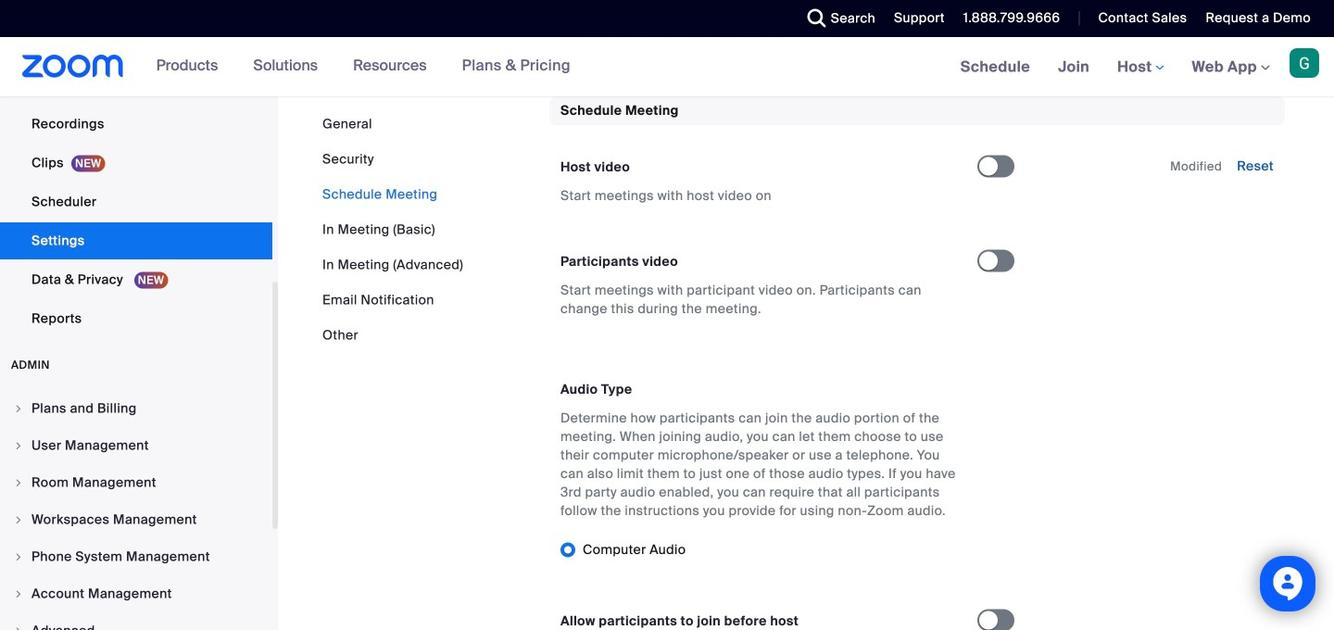Task type: describe. For each thing, give the bounding box(es) containing it.
2 menu item from the top
[[0, 428, 273, 464]]

2 right image from the top
[[13, 477, 24, 489]]

5 right image from the top
[[13, 589, 24, 600]]

5 menu item from the top
[[0, 540, 273, 575]]

personal menu menu
[[0, 0, 273, 339]]

1 menu item from the top
[[0, 391, 273, 426]]

7 menu item from the top
[[0, 614, 273, 630]]

meetings navigation
[[947, 37, 1335, 98]]

4 menu item from the top
[[0, 502, 273, 538]]

side navigation navigation
[[0, 0, 278, 630]]



Task type: locate. For each thing, give the bounding box(es) containing it.
4 right image from the top
[[13, 552, 24, 563]]

3 right image from the top
[[13, 515, 24, 526]]

right image
[[13, 403, 24, 414], [13, 477, 24, 489], [13, 515, 24, 526], [13, 552, 24, 563], [13, 589, 24, 600]]

6 menu item from the top
[[0, 577, 273, 612]]

schedule meeting element
[[550, 96, 1286, 630]]

banner
[[0, 37, 1335, 98]]

2 right image from the top
[[13, 626, 24, 630]]

admin menu menu
[[0, 391, 273, 630]]

3 menu item from the top
[[0, 465, 273, 501]]

1 vertical spatial right image
[[13, 626, 24, 630]]

product information navigation
[[142, 37, 585, 96]]

1 right image from the top
[[13, 403, 24, 414]]

menu bar
[[323, 115, 464, 345]]

right image
[[13, 440, 24, 451], [13, 626, 24, 630]]

1 right image from the top
[[13, 440, 24, 451]]

profile picture image
[[1290, 48, 1320, 78]]

0 vertical spatial right image
[[13, 440, 24, 451]]

menu item
[[0, 391, 273, 426], [0, 428, 273, 464], [0, 465, 273, 501], [0, 502, 273, 538], [0, 540, 273, 575], [0, 577, 273, 612], [0, 614, 273, 630]]

zoom logo image
[[22, 55, 124, 78]]



Task type: vqa. For each thing, say whether or not it's contained in the screenshot.
the top Check Box image
no



